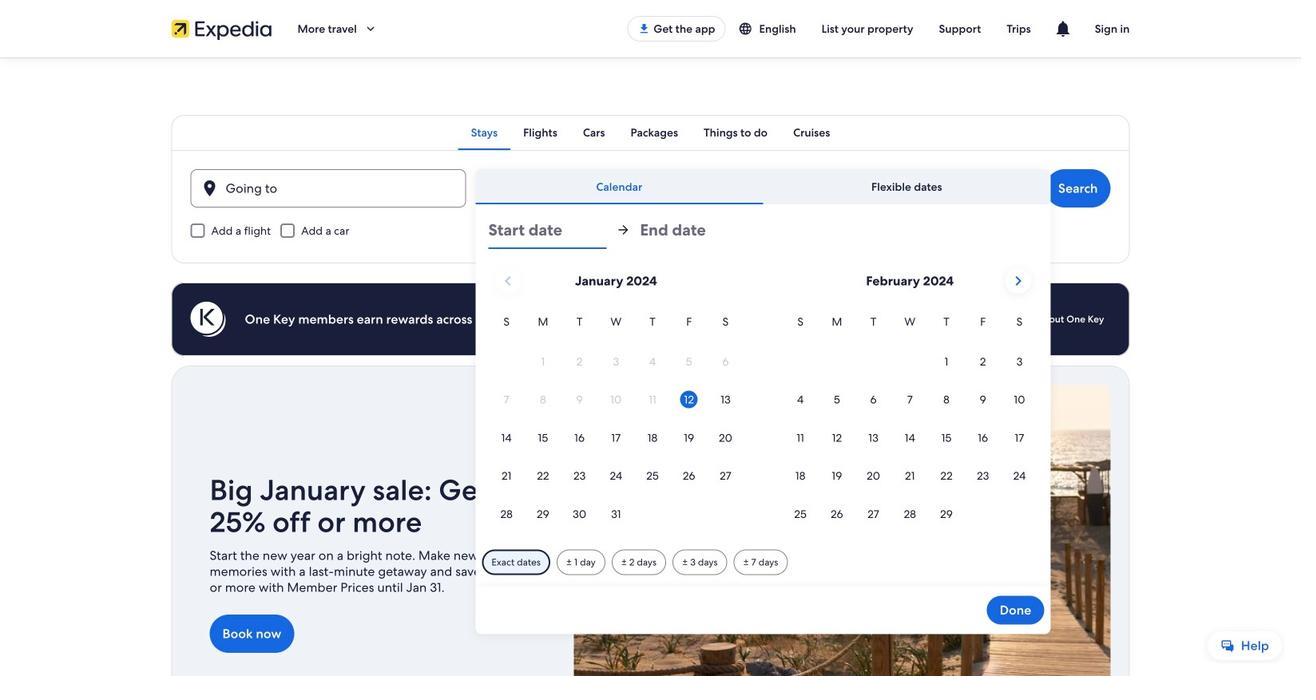 Task type: locate. For each thing, give the bounding box(es) containing it.
download the app button image
[[638, 22, 650, 35]]

next month image
[[1009, 272, 1028, 291]]

main content
[[0, 58, 1301, 677]]

february 2024 element
[[782, 313, 1038, 534]]

1 vertical spatial tab list
[[476, 169, 1051, 204]]

previous month image
[[498, 272, 518, 291]]

communication center icon image
[[1053, 19, 1072, 38]]

application
[[488, 262, 1038, 534]]

tab list
[[171, 115, 1130, 150], [476, 169, 1051, 204]]



Task type: describe. For each thing, give the bounding box(es) containing it.
small image
[[738, 22, 759, 36]]

more travel image
[[363, 22, 378, 36]]

today element
[[680, 391, 698, 409]]

0 vertical spatial tab list
[[171, 115, 1130, 150]]

january 2024 element
[[488, 313, 744, 534]]

directional image
[[616, 223, 630, 237]]

expedia logo image
[[171, 18, 272, 40]]



Task type: vqa. For each thing, say whether or not it's contained in the screenshot.
small ICON at the top right of the page
yes



